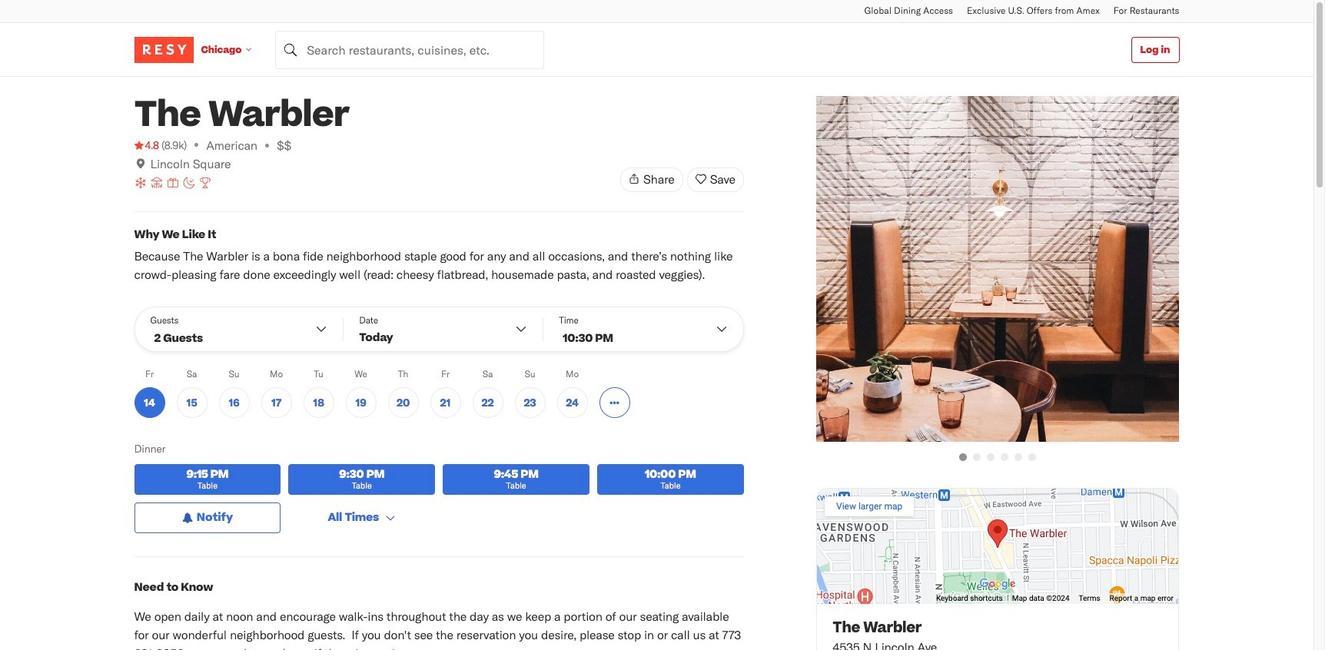 Task type: locate. For each thing, give the bounding box(es) containing it.
Search restaurants, cuisines, etc. text field
[[275, 30, 544, 69]]

None field
[[275, 30, 544, 69]]



Task type: describe. For each thing, give the bounding box(es) containing it.
4.8 out of 5 stars image
[[134, 138, 159, 153]]



Task type: vqa. For each thing, say whether or not it's contained in the screenshot.
The 4.7 Out Of 5 Stars icon
no



